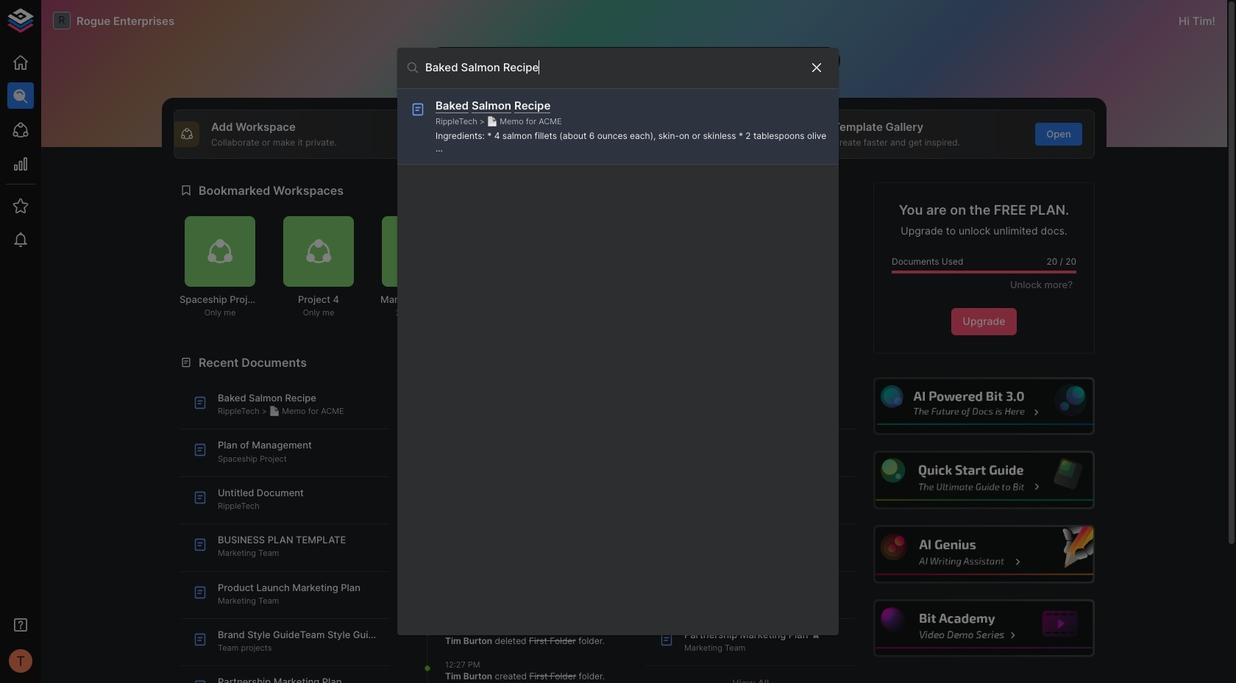 Task type: locate. For each thing, give the bounding box(es) containing it.
help image
[[873, 377, 1095, 436], [873, 451, 1095, 510], [873, 526, 1095, 584], [873, 600, 1095, 658]]

2 help image from the top
[[873, 451, 1095, 510]]

dialog
[[397, 48, 839, 636]]

1 help image from the top
[[873, 377, 1095, 436]]

4 help image from the top
[[873, 600, 1095, 658]]



Task type: vqa. For each thing, say whether or not it's contained in the screenshot.
More
no



Task type: describe. For each thing, give the bounding box(es) containing it.
Search documents, folders and workspaces... text field
[[425, 57, 798, 79]]

3 help image from the top
[[873, 526, 1095, 584]]



